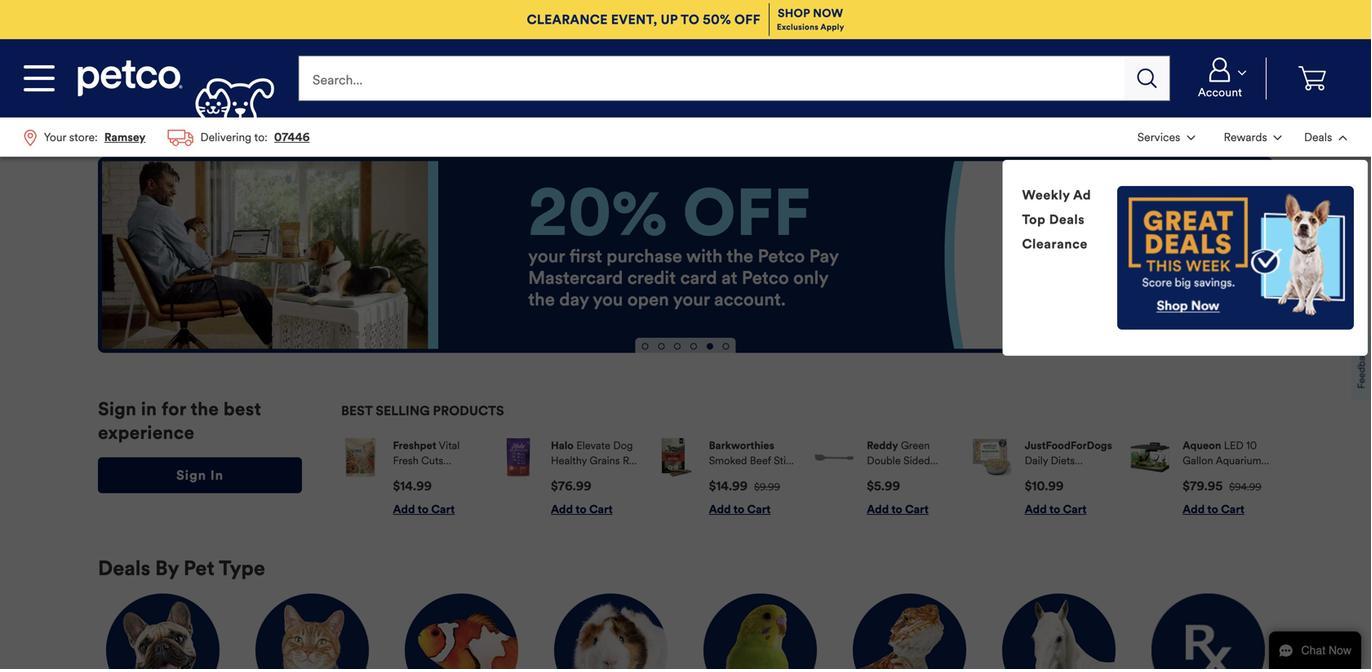 Task type: locate. For each thing, give the bounding box(es) containing it.
$5.99 list item
[[815, 438, 957, 517]]

clearance
[[527, 11, 608, 28]]

0 horizontal spatial sign
[[98, 398, 136, 420]]

to
[[681, 11, 699, 28]]

1 horizontal spatial $14.99
[[709, 479, 748, 494]]

$14.99 down selling
[[393, 479, 432, 494]]

deals by pet type
[[98, 556, 265, 581]]

shop now exclusions apply
[[777, 6, 844, 32]]

shop
[[778, 6, 810, 20]]

1 vertical spatial deals
[[98, 556, 150, 581]]

sign inside sign in for the best experience
[[98, 398, 136, 420]]

2 $14.99 from the left
[[709, 479, 748, 494]]

1 $14.99 list item from the left
[[341, 438, 483, 517]]

deals
[[1049, 211, 1085, 228], [98, 556, 150, 581]]

$14.99
[[393, 479, 432, 494], [709, 479, 748, 494]]

event,
[[611, 11, 657, 28]]

list item
[[1003, 118, 1368, 356]]

deals left by
[[98, 556, 150, 581]]

$14.99 list item
[[341, 438, 483, 517], [657, 438, 799, 517]]

$9.99
[[754, 481, 780, 493]]

pet
[[184, 556, 215, 581]]

weekly ad link
[[1022, 187, 1091, 203]]

carat down icon 13 image inside dropdown button
[[1274, 136, 1282, 140]]

selling
[[376, 403, 430, 419]]

0 vertical spatial deals
[[1049, 211, 1085, 228]]

shop now link
[[778, 6, 843, 20]]

top
[[1022, 211, 1046, 228]]

1 horizontal spatial deals
[[1049, 211, 1085, 228]]

1 horizontal spatial sign
[[176, 467, 207, 484]]

$14.99 left the $9.99
[[709, 479, 748, 494]]

clearance event, up to 50% off
[[527, 11, 760, 28]]

1 $14.99 from the left
[[393, 479, 432, 494]]

$14.99 for $14.99 $9.99
[[709, 479, 748, 494]]

list item containing weekly ad
[[1003, 118, 1368, 356]]

$76.99 list item
[[499, 438, 641, 517]]

1 horizontal spatial $14.99 list item
[[657, 438, 799, 517]]

apply
[[821, 22, 844, 32]]

carat down icon 13 button
[[1208, 119, 1291, 155]]

now
[[813, 6, 843, 20]]

list
[[13, 118, 321, 157], [1003, 118, 1368, 356], [341, 425, 1273, 530]]

search image
[[1137, 69, 1157, 88]]

carat down icon 13 button right carat down icon 13 dropdown button
[[1295, 119, 1356, 155]]

1 vertical spatial sign
[[176, 467, 207, 484]]

deals down weekly ad link
[[1049, 211, 1085, 228]]

0 horizontal spatial $14.99 list item
[[341, 438, 483, 517]]

carat down icon 13 image
[[1238, 70, 1246, 75], [1187, 136, 1195, 140], [1274, 136, 1282, 140], [1339, 136, 1347, 140]]

carat down icon 13 button down the "search" image
[[1128, 119, 1205, 155]]

sign inside button
[[176, 467, 207, 484]]

$79.95
[[1183, 479, 1223, 494]]

by
[[155, 556, 179, 581]]

0 horizontal spatial $14.99
[[393, 479, 432, 494]]

carat down icon 13 button
[[1181, 57, 1259, 99], [1128, 119, 1205, 155], [1295, 119, 1356, 155]]

type
[[219, 556, 265, 581]]

2 $14.99 list item from the left
[[657, 438, 799, 517]]

in
[[210, 467, 224, 484]]

pet pharmacy image
[[1152, 594, 1265, 669]]

0 vertical spatial sign
[[98, 398, 136, 420]]

farm and feed deals image
[[1002, 594, 1116, 669]]

best selling products
[[341, 403, 504, 419]]

sign
[[98, 398, 136, 420], [176, 467, 207, 484]]

dog deals image
[[106, 594, 220, 669]]



Task type: describe. For each thing, give the bounding box(es) containing it.
top deals link
[[1022, 211, 1085, 228]]

$79.95 $94.99
[[1183, 479, 1262, 494]]

sign in for the best experience
[[98, 398, 261, 444]]

up
[[661, 11, 678, 28]]

carat down icon 13 button up carat down icon 13 dropdown button
[[1181, 57, 1259, 99]]

ad
[[1073, 187, 1091, 203]]

weekly ad top deals clearance
[[1022, 187, 1091, 252]]

products
[[433, 403, 504, 419]]

carat down icon 13 button inside list item
[[1295, 119, 1356, 155]]

for
[[161, 398, 186, 420]]

best
[[223, 398, 261, 420]]

cat deals image
[[255, 594, 369, 669]]

reptile deals image
[[853, 594, 966, 669]]

$5.99
[[867, 479, 900, 494]]

off
[[734, 11, 760, 28]]

sign in link
[[98, 457, 302, 493]]

sign in
[[176, 467, 224, 484]]

deals inside weekly ad top deals clearance
[[1049, 211, 1085, 228]]

$14.99 $9.99
[[709, 479, 780, 494]]

$10.99 list item
[[973, 438, 1115, 517]]

list containing weekly ad
[[1003, 118, 1368, 356]]

experience
[[98, 421, 195, 444]]

the
[[191, 398, 219, 420]]

clearance link
[[1022, 236, 1088, 252]]

fish deals image
[[405, 594, 518, 669]]

sign in button
[[98, 457, 302, 493]]

$10.99
[[1025, 479, 1064, 494]]

in
[[141, 398, 157, 420]]

bird deals image
[[704, 594, 817, 669]]

$94.99
[[1229, 481, 1262, 493]]

clearance
[[1022, 236, 1088, 252]]

best
[[341, 403, 372, 419]]

sign for sign in
[[176, 467, 207, 484]]

50%
[[703, 11, 731, 28]]

list containing $14.99
[[341, 425, 1273, 530]]

weekly
[[1022, 187, 1070, 203]]

$79.95 list item
[[1131, 438, 1273, 517]]

exclusions
[[777, 22, 819, 32]]

sign for sign in for the best experience
[[98, 398, 136, 420]]

0 horizontal spatial deals
[[98, 556, 150, 581]]

small pet deals image
[[554, 594, 668, 669]]

Search search field
[[298, 55, 1125, 101]]

$14.99 for $14.99
[[393, 479, 432, 494]]

$76.99
[[551, 479, 592, 494]]



Task type: vqa. For each thing, say whether or not it's contained in the screenshot.
$14.99 for $14.99 $9.99
yes



